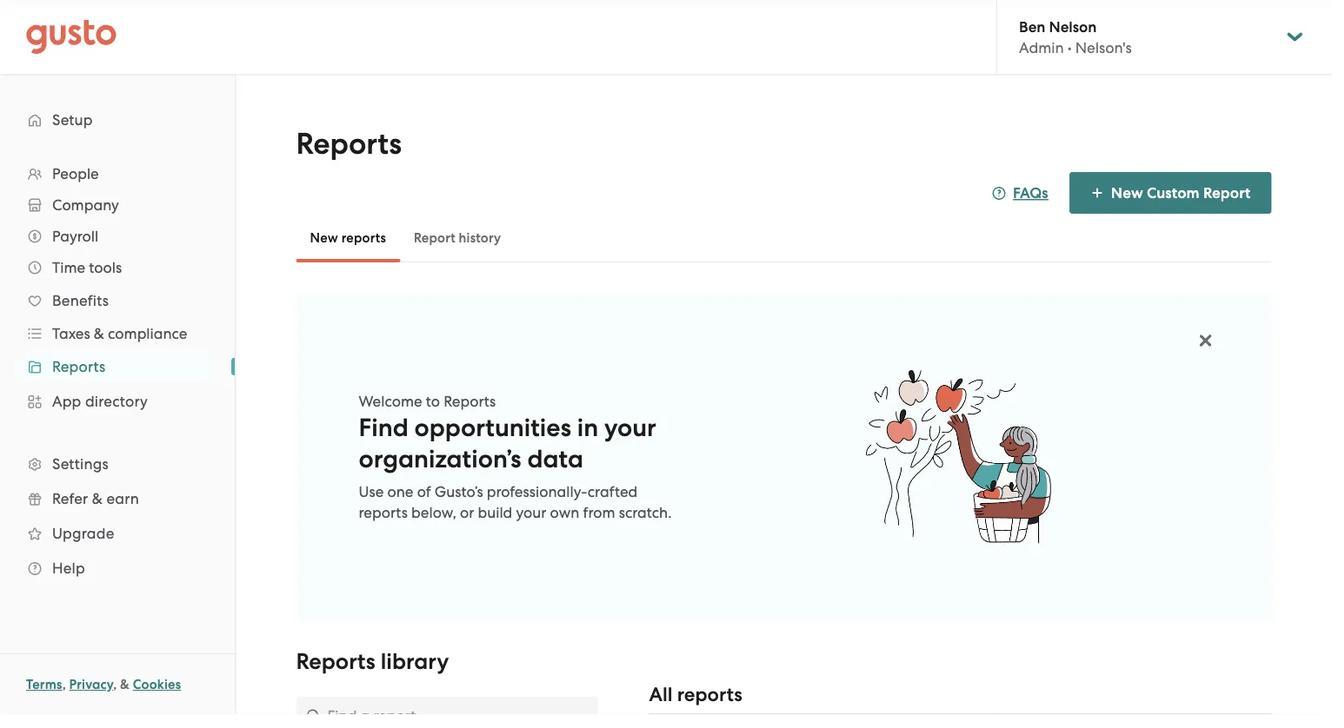 Task type: describe. For each thing, give the bounding box(es) containing it.
library
[[381, 649, 449, 676]]

setup link
[[17, 104, 217, 136]]

taxes & compliance button
[[17, 318, 217, 350]]

benefits link
[[17, 285, 217, 317]]

payroll button
[[17, 221, 217, 252]]

opportunities
[[414, 413, 571, 443]]

privacy link
[[69, 678, 113, 693]]

help link
[[17, 553, 217, 584]]

own
[[550, 504, 580, 522]]

admin
[[1019, 39, 1064, 56]]

•
[[1068, 39, 1072, 56]]

professionally-
[[487, 484, 588, 501]]

tools
[[89, 259, 122, 277]]

use
[[359, 484, 384, 501]]

app
[[52, 393, 81, 411]]

new custom report link
[[1070, 172, 1272, 214]]

2 , from the left
[[113, 678, 117, 693]]

build
[[478, 504, 513, 522]]

upgrade link
[[17, 518, 217, 550]]

reports for all reports
[[677, 684, 742, 707]]

reports tab list
[[296, 214, 1272, 263]]

payroll
[[52, 228, 98, 245]]

company button
[[17, 190, 217, 221]]

app directory link
[[17, 386, 217, 417]]

all
[[649, 684, 673, 707]]

cookies button
[[133, 675, 181, 696]]

0 vertical spatial report
[[1204, 184, 1251, 202]]

find
[[359, 413, 409, 443]]

home image
[[26, 20, 117, 54]]

use one of gusto's professionally-crafted reports below, or build your own from scratch.
[[359, 484, 672, 522]]

taxes & compliance
[[52, 325, 187, 343]]

welcome
[[359, 393, 422, 411]]

refer & earn link
[[17, 484, 217, 515]]

directory
[[85, 393, 148, 411]]

people
[[52, 165, 99, 183]]

report history button
[[400, 217, 515, 259]]

ben
[[1019, 18, 1046, 35]]

2 vertical spatial &
[[120, 678, 130, 693]]

welcome to reports find opportunities in your organization's data
[[359, 393, 656, 474]]

earn
[[106, 491, 139, 508]]

all reports
[[649, 684, 742, 707]]

& for earn
[[92, 491, 103, 508]]

company
[[52, 197, 119, 214]]

help
[[52, 560, 85, 577]]

reports inside use one of gusto's professionally-crafted reports below, or build your own from scratch.
[[359, 504, 408, 522]]

history
[[459, 230, 501, 246]]

in
[[577, 413, 599, 443]]

gusto's
[[435, 484, 483, 501]]

one
[[387, 484, 414, 501]]

report inside button
[[414, 230, 456, 246]]



Task type: locate. For each thing, give the bounding box(es) containing it.
1099 tax forms element
[[649, 715, 1272, 716]]

, left the cookies
[[113, 678, 117, 693]]

0 horizontal spatial your
[[516, 504, 547, 522]]

gusto navigation element
[[0, 75, 235, 614]]

refer
[[52, 491, 88, 508]]

setup
[[52, 111, 93, 129]]

terms , privacy , & cookies
[[26, 678, 181, 693]]

below,
[[411, 504, 456, 522]]

new
[[1111, 184, 1144, 202], [310, 230, 338, 246]]

reports
[[342, 230, 386, 246], [359, 504, 408, 522], [677, 684, 742, 707]]

reports library
[[296, 649, 449, 676]]

report left history on the top
[[414, 230, 456, 246]]

, left privacy link on the bottom of page
[[62, 678, 66, 693]]

faqs
[[1013, 184, 1049, 202]]

1 , from the left
[[62, 678, 66, 693]]

your inside welcome to reports find opportunities in your organization's data
[[604, 413, 656, 443]]

1 vertical spatial report
[[414, 230, 456, 246]]

settings link
[[17, 449, 217, 480]]

,
[[62, 678, 66, 693], [113, 678, 117, 693]]

list containing people
[[0, 158, 235, 586]]

0 vertical spatial your
[[604, 413, 656, 443]]

new for new custom report
[[1111, 184, 1144, 202]]

new reports
[[310, 230, 386, 246]]

report history
[[414, 230, 501, 246]]

reports inside list
[[52, 358, 106, 376]]

ben nelson admin • nelson's
[[1019, 18, 1132, 56]]

from
[[583, 504, 615, 522]]

1 horizontal spatial ,
[[113, 678, 117, 693]]

& inside taxes & compliance "dropdown button"
[[94, 325, 104, 343]]

new for new reports
[[310, 230, 338, 246]]

time
[[52, 259, 85, 277]]

settings
[[52, 456, 109, 473]]

terms link
[[26, 678, 62, 693]]

app directory
[[52, 393, 148, 411]]

reports inside "button"
[[342, 230, 386, 246]]

your right in
[[604, 413, 656, 443]]

1 vertical spatial new
[[310, 230, 338, 246]]

people button
[[17, 158, 217, 190]]

new inside "button"
[[310, 230, 338, 246]]

0 vertical spatial new
[[1111, 184, 1144, 202]]

new custom report
[[1111, 184, 1251, 202]]

new reports button
[[296, 217, 400, 259]]

reports link
[[17, 351, 217, 383]]

& for compliance
[[94, 325, 104, 343]]

organization's
[[359, 444, 521, 474]]

your inside use one of gusto's professionally-crafted reports below, or build your own from scratch.
[[516, 504, 547, 522]]

time tools button
[[17, 252, 217, 284]]

your down professionally-
[[516, 504, 547, 522]]

1 horizontal spatial new
[[1111, 184, 1144, 202]]

taxes
[[52, 325, 90, 343]]

time tools
[[52, 259, 122, 277]]

benefits
[[52, 292, 109, 310]]

1 vertical spatial reports
[[359, 504, 408, 522]]

of
[[417, 484, 431, 501]]

privacy
[[69, 678, 113, 693]]

1 vertical spatial your
[[516, 504, 547, 522]]

custom
[[1147, 184, 1200, 202]]

& left earn
[[92, 491, 103, 508]]

reports
[[296, 127, 402, 162], [52, 358, 106, 376], [444, 393, 496, 411], [296, 649, 375, 676]]

& right taxes
[[94, 325, 104, 343]]

data
[[527, 444, 584, 474]]

0 vertical spatial reports
[[342, 230, 386, 246]]

1 horizontal spatial report
[[1204, 184, 1251, 202]]

report
[[1204, 184, 1251, 202], [414, 230, 456, 246]]

terms
[[26, 678, 62, 693]]

1 horizontal spatial your
[[604, 413, 656, 443]]

faqs button
[[992, 183, 1049, 204]]

nelson
[[1049, 18, 1097, 35]]

or
[[460, 504, 474, 522]]

cookies
[[133, 678, 181, 693]]

refer & earn
[[52, 491, 139, 508]]

&
[[94, 325, 104, 343], [92, 491, 103, 508], [120, 678, 130, 693]]

0 vertical spatial &
[[94, 325, 104, 343]]

& inside refer & earn link
[[92, 491, 103, 508]]

list
[[0, 158, 235, 586]]

reports inside welcome to reports find opportunities in your organization's data
[[444, 393, 496, 411]]

0 horizontal spatial report
[[414, 230, 456, 246]]

upgrade
[[52, 525, 114, 543]]

1 vertical spatial &
[[92, 491, 103, 508]]

2 vertical spatial reports
[[677, 684, 742, 707]]

your
[[604, 413, 656, 443], [516, 504, 547, 522]]

0 horizontal spatial new
[[310, 230, 338, 246]]

crafted
[[588, 484, 638, 501]]

& left the cookies
[[120, 678, 130, 693]]

to
[[426, 393, 440, 411]]

reports for new reports
[[342, 230, 386, 246]]

report right custom
[[1204, 184, 1251, 202]]

scratch.
[[619, 504, 672, 522]]

0 horizontal spatial ,
[[62, 678, 66, 693]]

compliance
[[108, 325, 187, 343]]

nelson's
[[1076, 39, 1132, 56]]



Task type: vqa. For each thing, say whether or not it's contained in the screenshot.
'Upgrade' "link" on the left bottom
yes



